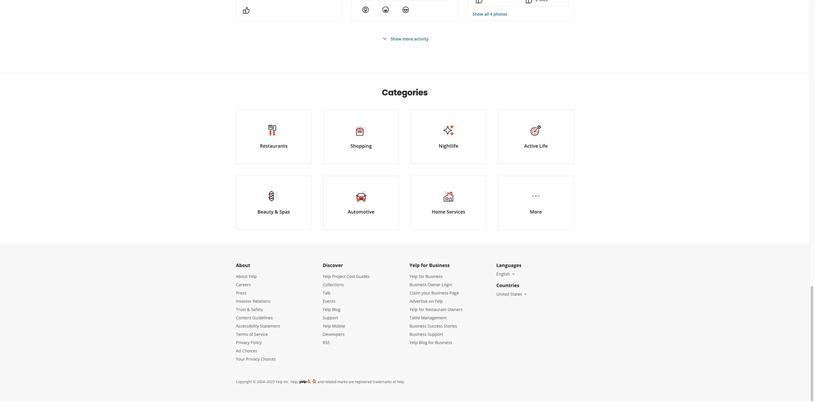Task type: describe. For each thing, give the bounding box(es) containing it.
nightlife
[[439, 143, 459, 149]]

yelp up table
[[410, 307, 418, 312]]

services
[[447, 209, 465, 215]]

copyright © 2004–2023 yelp inc. yelp,
[[236, 379, 298, 384]]

related
[[325, 379, 337, 384]]

login
[[442, 282, 452, 287]]

home services link
[[411, 176, 487, 230]]

terms
[[236, 331, 248, 337]]

beauty & spas
[[258, 209, 290, 215]]

like feed item image
[[476, 0, 483, 3]]

business down table
[[410, 323, 427, 329]]

ad
[[236, 348, 241, 354]]

events link
[[323, 298, 336, 304]]

yelp up claim
[[410, 274, 418, 279]]

life
[[540, 143, 548, 149]]

and related marks are registered trademarks of yelp.
[[317, 379, 405, 384]]

owners
[[448, 307, 463, 312]]

countries
[[497, 282, 520, 289]]

active
[[524, 143, 538, 149]]

languages
[[497, 262, 522, 269]]

& inside the about yelp careers press investor relations trust & safety content guidelines accessibility statement terms of service privacy policy ad choices your privacy choices
[[247, 307, 250, 312]]

of inside the about yelp careers press investor relations trust & safety content guidelines accessibility statement terms of service privacy policy ad choices your privacy choices
[[249, 331, 253, 337]]

show for show all 4 photos
[[473, 11, 483, 17]]

advertise on yelp link
[[410, 298, 443, 304]]

0 horizontal spatial choices
[[242, 348, 257, 354]]

on
[[429, 298, 434, 304]]

your privacy choices link
[[236, 356, 276, 362]]

beauty
[[258, 209, 274, 215]]

automotive link
[[323, 176, 399, 230]]

restaurant
[[426, 307, 447, 312]]

photos
[[494, 11, 508, 17]]

guidelines
[[253, 315, 273, 321]]

trademarks
[[373, 379, 392, 384]]

investor relations link
[[236, 298, 271, 304]]

category navigation section navigation
[[230, 73, 580, 244]]

business success stories link
[[410, 323, 457, 329]]

events
[[323, 298, 336, 304]]

show all 4 photos button
[[473, 11, 508, 17]]

for down business support link
[[429, 340, 434, 345]]

content
[[236, 315, 251, 321]]

page
[[450, 290, 459, 296]]

discover
[[323, 262, 343, 269]]

1 vertical spatial privacy
[[246, 356, 260, 362]]

show all 4 photos
[[473, 11, 508, 17]]

collections link
[[323, 282, 344, 287]]

blog inside yelp for business business owner login claim your business page advertise on yelp yelp for restaurant owners table management business success stories business support yelp blog for business
[[419, 340, 428, 345]]

states
[[511, 291, 522, 297]]

your
[[422, 290, 430, 296]]

table
[[410, 315, 420, 321]]

yelp.
[[397, 379, 405, 384]]

talk link
[[323, 290, 331, 296]]

16 chevron down v2 image for languages
[[512, 272, 516, 276]]

blog inside yelp project cost guides collections talk events yelp blog support yelp mobile developers rss
[[332, 307, 341, 312]]

advertise
[[410, 298, 428, 304]]

yelp left inc.
[[276, 379, 283, 384]]

support inside yelp project cost guides collections talk events yelp blog support yelp mobile developers rss
[[323, 315, 338, 321]]

0 vertical spatial privacy
[[236, 340, 250, 345]]

project
[[332, 274, 346, 279]]

beauty & spas link
[[236, 176, 312, 230]]

business owner login link
[[410, 282, 452, 287]]

about for about
[[236, 262, 250, 269]]

home
[[432, 209, 446, 215]]

more link
[[498, 176, 574, 230]]

are
[[349, 379, 354, 384]]

yelp up yelp for business link
[[410, 262, 420, 269]]

about yelp link
[[236, 274, 257, 279]]

press
[[236, 290, 246, 296]]

developers link
[[323, 331, 345, 337]]

statement
[[260, 323, 280, 329]]

activity
[[414, 36, 429, 42]]

trust & safety link
[[236, 307, 263, 312]]

yelp down events
[[323, 307, 331, 312]]

success
[[428, 323, 443, 329]]

inc.
[[284, 379, 290, 384]]

24 funny v2 image
[[382, 6, 389, 13]]

developers
[[323, 331, 345, 337]]

more
[[403, 36, 413, 42]]

and
[[318, 379, 324, 384]]

privacy policy link
[[236, 340, 262, 345]]

all
[[485, 11, 489, 17]]

home services
[[432, 209, 465, 215]]

4
[[490, 11, 493, 17]]

about yelp careers press investor relations trust & safety content guidelines accessibility statement terms of service privacy policy ad choices your privacy choices
[[236, 274, 280, 362]]

cost
[[347, 274, 355, 279]]

yelp blog link
[[323, 307, 341, 312]]

yelp up collections link
[[323, 274, 331, 279]]

english button
[[497, 271, 516, 277]]

accessibility statement link
[[236, 323, 280, 329]]

yelp burst image
[[312, 379, 317, 384]]

support inside yelp for business business owner login claim your business page advertise on yelp yelp for restaurant owners table management business success stories business support yelp blog for business
[[428, 331, 443, 337]]

24 useful v2 image
[[362, 6, 369, 13]]



Task type: locate. For each thing, give the bounding box(es) containing it.
careers link
[[236, 282, 251, 287]]

blog up support link
[[332, 307, 341, 312]]

table management link
[[410, 315, 447, 321]]

16 chevron down v2 image right states
[[524, 292, 528, 297]]

0 vertical spatial support
[[323, 315, 338, 321]]

support
[[323, 315, 338, 321], [428, 331, 443, 337]]

& right trust
[[247, 307, 250, 312]]

blog down business support link
[[419, 340, 428, 345]]

show right 24 chevron down v2 icon on the left top
[[391, 36, 402, 42]]

1 vertical spatial like feed item image
[[243, 7, 250, 14]]

yelp for business
[[410, 262, 450, 269]]

yelp right on
[[435, 298, 443, 304]]

1 horizontal spatial blog
[[419, 340, 428, 345]]

1 horizontal spatial 16 chevron down v2 image
[[524, 292, 528, 297]]

restaurants link
[[236, 110, 312, 164]]

business
[[429, 262, 450, 269], [426, 274, 443, 279], [410, 282, 427, 287], [432, 290, 449, 296], [410, 323, 427, 329], [410, 331, 427, 337], [435, 340, 452, 345]]

more
[[530, 209, 542, 215]]

rss
[[323, 340, 330, 345]]

business down owner
[[432, 290, 449, 296]]

english
[[497, 271, 510, 277]]

0 horizontal spatial show
[[391, 36, 402, 42]]

accessibility
[[236, 323, 259, 329]]

yelp for business business owner login claim your business page advertise on yelp yelp for restaurant owners table management business success stories business support yelp blog for business
[[410, 274, 463, 345]]

0 vertical spatial blog
[[332, 307, 341, 312]]

nightlife link
[[411, 110, 487, 164]]

yelp for restaurant owners link
[[410, 307, 463, 312]]

©
[[253, 379, 256, 384]]

ad choices link
[[236, 348, 257, 354]]

0 horizontal spatial 16 chevron down v2 image
[[512, 272, 516, 276]]

for down "advertise"
[[419, 307, 425, 312]]

show inside dropdown button
[[473, 11, 483, 17]]

choices down privacy policy link
[[242, 348, 257, 354]]

business up claim
[[410, 282, 427, 287]]

0 vertical spatial of
[[249, 331, 253, 337]]

1 about from the top
[[236, 262, 250, 269]]

owner
[[428, 282, 441, 287]]

0 horizontal spatial blog
[[332, 307, 341, 312]]

rss link
[[323, 340, 330, 345]]

explore recent activity section section
[[231, 0, 579, 73]]

yelp inside the about yelp careers press investor relations trust & safety content guidelines accessibility statement terms of service privacy policy ad choices your privacy choices
[[249, 274, 257, 279]]

show inside button
[[391, 36, 402, 42]]

yelp blog for business link
[[410, 340, 452, 345]]

0 horizontal spatial of
[[249, 331, 253, 337]]

active life
[[524, 143, 548, 149]]

16 chevron down v2 image for countries
[[524, 292, 528, 297]]

support down yelp blog link
[[323, 315, 338, 321]]

shopping link
[[323, 110, 399, 164]]

yelp down business support link
[[410, 340, 418, 345]]

0 horizontal spatial support
[[323, 315, 338, 321]]

business down stories
[[435, 340, 452, 345]]

of up privacy policy link
[[249, 331, 253, 337]]

0 vertical spatial 16 chevron down v2 image
[[512, 272, 516, 276]]

show more activity button
[[381, 35, 429, 42]]

marks
[[338, 379, 348, 384]]

1 horizontal spatial support
[[428, 331, 443, 337]]

1 vertical spatial about
[[236, 274, 248, 279]]

&
[[275, 209, 278, 215], [247, 307, 250, 312]]

privacy
[[236, 340, 250, 345], [246, 356, 260, 362]]

0 vertical spatial like feed item image
[[526, 0, 533, 3]]

show left all
[[473, 11, 483, 17]]

24 cool v2 image
[[402, 6, 409, 13]]

safety
[[251, 307, 263, 312]]

privacy down terms
[[236, 340, 250, 345]]

yelp logo image
[[299, 379, 311, 384]]

investor
[[236, 298, 252, 304]]

for
[[421, 262, 428, 269], [419, 274, 425, 279], [419, 307, 425, 312], [429, 340, 434, 345]]

for up yelp for business link
[[421, 262, 428, 269]]

business up yelp for business link
[[429, 262, 450, 269]]

1 vertical spatial 16 chevron down v2 image
[[524, 292, 528, 297]]

united states button
[[497, 291, 528, 297]]

1 horizontal spatial like feed item image
[[526, 0, 533, 3]]

& inside beauty & spas link
[[275, 209, 278, 215]]

like feed item image
[[526, 0, 533, 3], [243, 7, 250, 14]]

restaurants
[[260, 143, 288, 149]]

0 vertical spatial &
[[275, 209, 278, 215]]

16 chevron down v2 image down languages at bottom
[[512, 272, 516, 276]]

talk
[[323, 290, 331, 296]]

terms of service link
[[236, 331, 268, 337]]

collections
[[323, 282, 344, 287]]

your
[[236, 356, 245, 362]]

1 vertical spatial show
[[391, 36, 402, 42]]

16 chevron down v2 image inside united states dropdown button
[[524, 292, 528, 297]]

business up yelp blog for business link
[[410, 331, 427, 337]]

support link
[[323, 315, 338, 321]]

careers
[[236, 282, 251, 287]]

mobile
[[332, 323, 345, 329]]

business support link
[[410, 331, 443, 337]]

yelp project cost guides collections talk events yelp blog support yelp mobile developers rss
[[323, 274, 370, 345]]

spas
[[280, 209, 290, 215]]

claim
[[410, 290, 421, 296]]

show for show more activity
[[391, 36, 402, 42]]

1 horizontal spatial of
[[393, 379, 396, 384]]

1 vertical spatial support
[[428, 331, 443, 337]]

management
[[421, 315, 447, 321]]

about up about yelp link
[[236, 262, 250, 269]]

united states
[[497, 291, 522, 297]]

2004–2023
[[257, 379, 275, 384]]

of left yelp.
[[393, 379, 396, 384]]

for up business owner login link
[[419, 274, 425, 279]]

press link
[[236, 290, 246, 296]]

16 chevron down v2 image
[[512, 272, 516, 276], [524, 292, 528, 297]]

content guidelines link
[[236, 315, 273, 321]]

active life link
[[498, 110, 574, 164]]

yelp down support link
[[323, 323, 331, 329]]

1 vertical spatial blog
[[419, 340, 428, 345]]

& left spas
[[275, 209, 278, 215]]

16 chevron down v2 image inside "english" dropdown button
[[512, 272, 516, 276]]

copyright
[[236, 379, 252, 384]]

1 vertical spatial &
[[247, 307, 250, 312]]

24 chevron down v2 image
[[381, 35, 388, 42]]

policy
[[251, 340, 262, 345]]

0 vertical spatial show
[[473, 11, 483, 17]]

0 horizontal spatial &
[[247, 307, 250, 312]]

yelp up careers at the bottom left of the page
[[249, 274, 257, 279]]

1 horizontal spatial choices
[[261, 356, 276, 362]]

yelp for business link
[[410, 274, 443, 279]]

1 vertical spatial of
[[393, 379, 396, 384]]

yelp project cost guides link
[[323, 274, 370, 279]]

2 about from the top
[[236, 274, 248, 279]]

0 vertical spatial about
[[236, 262, 250, 269]]

support down success
[[428, 331, 443, 337]]

about up careers at the bottom left of the page
[[236, 274, 248, 279]]

privacy down the ad choices link
[[246, 356, 260, 362]]

1 horizontal spatial &
[[275, 209, 278, 215]]

yelp
[[410, 262, 420, 269], [249, 274, 257, 279], [323, 274, 331, 279], [410, 274, 418, 279], [435, 298, 443, 304], [323, 307, 331, 312], [410, 307, 418, 312], [323, 323, 331, 329], [410, 340, 418, 345], [276, 379, 283, 384]]

,
[[311, 379, 312, 384]]

1 horizontal spatial show
[[473, 11, 483, 17]]

shopping
[[351, 143, 372, 149]]

choices down policy
[[261, 356, 276, 362]]

about for about yelp careers press investor relations trust & safety content guidelines accessibility statement terms of service privacy policy ad choices your privacy choices
[[236, 274, 248, 279]]

business up owner
[[426, 274, 443, 279]]

1 vertical spatial choices
[[261, 356, 276, 362]]

blog
[[332, 307, 341, 312], [419, 340, 428, 345]]

about inside the about yelp careers press investor relations trust & safety content guidelines accessibility statement terms of service privacy policy ad choices your privacy choices
[[236, 274, 248, 279]]

yelp mobile link
[[323, 323, 345, 329]]

0 horizontal spatial like feed item image
[[243, 7, 250, 14]]

0 vertical spatial choices
[[242, 348, 257, 354]]

claim your business page link
[[410, 290, 459, 296]]

automotive
[[348, 209, 375, 215]]

relations
[[253, 298, 271, 304]]

yelp,
[[290, 379, 298, 384]]

registered
[[355, 379, 372, 384]]

trust
[[236, 307, 246, 312]]

show more activity
[[391, 36, 429, 42]]



Task type: vqa. For each thing, say whether or not it's contained in the screenshot.
and
yes



